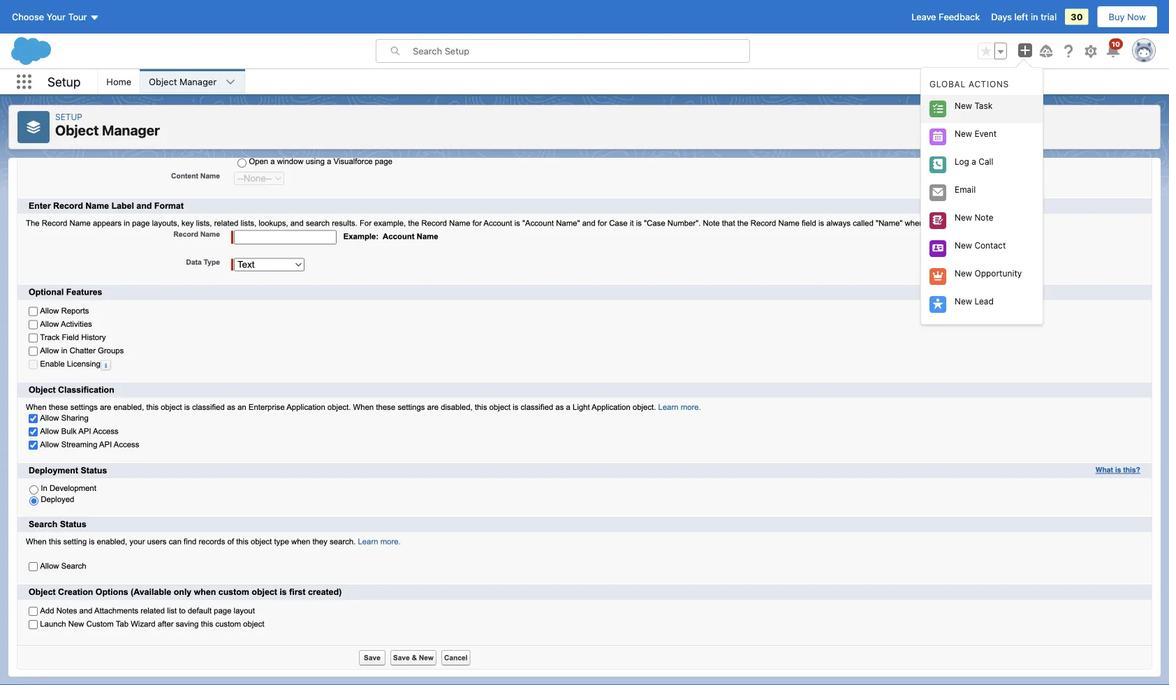 Task type: describe. For each thing, give the bounding box(es) containing it.
object manager link
[[141, 69, 225, 94]]

choose
[[12, 12, 44, 22]]

tour
[[68, 12, 87, 22]]

new for new lead
[[955, 296, 972, 306]]

event
[[975, 128, 997, 138]]

setup link
[[55, 112, 82, 122]]

object manager
[[149, 76, 217, 87]]

new lead
[[955, 296, 994, 306]]

global
[[930, 79, 966, 89]]

new opportunity link
[[921, 263, 1043, 290]]

new contact
[[955, 240, 1006, 250]]

object inside 'setup object manager'
[[55, 122, 99, 138]]

log a call link
[[921, 151, 1043, 179]]

new task link
[[921, 95, 1043, 123]]

new event
[[955, 128, 997, 138]]

opportunity
[[975, 268, 1022, 278]]

1 horizontal spatial object
[[149, 76, 177, 87]]

note
[[975, 212, 994, 222]]

buy now
[[1109, 12, 1146, 22]]

home
[[106, 76, 131, 87]]

new for new opportunity
[[955, 268, 972, 278]]

in
[[1031, 12, 1039, 22]]

buy
[[1109, 12, 1125, 22]]

new for new event
[[955, 128, 972, 138]]

new for new task
[[955, 100, 972, 110]]

leave feedback
[[912, 12, 980, 22]]

home link
[[98, 69, 140, 94]]

trial
[[1041, 12, 1057, 22]]

manager inside 'setup object manager'
[[102, 122, 160, 138]]

buy now button
[[1097, 6, 1158, 28]]

log a call
[[955, 156, 994, 166]]

leave
[[912, 12, 936, 22]]

call
[[979, 156, 994, 166]]

new event link
[[921, 123, 1043, 151]]



Task type: locate. For each thing, give the bounding box(es) containing it.
0 horizontal spatial object
[[55, 122, 99, 138]]

new left event
[[955, 128, 972, 138]]

left
[[1015, 12, 1029, 22]]

menu containing global actions
[[921, 73, 1043, 318]]

1 horizontal spatial manager
[[180, 76, 217, 87]]

new contact link
[[921, 235, 1043, 263]]

4 new from the top
[[955, 240, 972, 250]]

new for new contact
[[955, 240, 972, 250]]

1 vertical spatial object
[[55, 122, 99, 138]]

object right home link
[[149, 76, 177, 87]]

setup for setup
[[48, 74, 81, 89]]

0 vertical spatial setup
[[48, 74, 81, 89]]

new left task
[[955, 100, 972, 110]]

1 new from the top
[[955, 100, 972, 110]]

your
[[47, 12, 66, 22]]

30
[[1071, 12, 1083, 22]]

2 new from the top
[[955, 128, 972, 138]]

group
[[978, 43, 1007, 59]]

new left lead
[[955, 296, 972, 306]]

email
[[955, 184, 976, 194]]

0 vertical spatial manager
[[180, 76, 217, 87]]

1 vertical spatial manager
[[102, 122, 160, 138]]

5 new from the top
[[955, 268, 972, 278]]

global actions
[[930, 79, 1009, 89]]

new up 'new lead'
[[955, 268, 972, 278]]

menu
[[921, 73, 1043, 318]]

setup inside 'setup object manager'
[[55, 112, 82, 122]]

0 vertical spatial object
[[149, 76, 177, 87]]

Search Setup text field
[[413, 40, 750, 62]]

now
[[1128, 12, 1146, 22]]

feedback
[[939, 12, 980, 22]]

new note link
[[921, 207, 1043, 235]]

choose your tour button
[[11, 6, 100, 28]]

object down "setup" link
[[55, 122, 99, 138]]

new lead link
[[921, 290, 1043, 318]]

task
[[975, 100, 993, 110]]

10
[[1112, 40, 1121, 48]]

log
[[955, 156, 970, 166]]

new left note
[[955, 212, 972, 222]]

contact
[[975, 240, 1006, 250]]

new opportunity
[[955, 268, 1022, 278]]

1 vertical spatial setup
[[55, 112, 82, 122]]

choose your tour
[[12, 12, 87, 22]]

setup for setup object manager
[[55, 112, 82, 122]]

leave feedback link
[[912, 12, 980, 22]]

a
[[972, 156, 977, 166]]

object
[[149, 76, 177, 87], [55, 122, 99, 138]]

new for new note
[[955, 212, 972, 222]]

0 horizontal spatial manager
[[102, 122, 160, 138]]

3 new from the top
[[955, 212, 972, 222]]

10 button
[[1105, 38, 1123, 59]]

actions
[[969, 79, 1009, 89]]

6 new from the top
[[955, 296, 972, 306]]

lead
[[975, 296, 994, 306]]

new
[[955, 100, 972, 110], [955, 128, 972, 138], [955, 212, 972, 222], [955, 240, 972, 250], [955, 268, 972, 278], [955, 296, 972, 306]]

new task
[[955, 100, 993, 110]]

setup object manager
[[55, 112, 160, 138]]

days left in trial
[[991, 12, 1057, 22]]

new note
[[955, 212, 994, 222]]

manager
[[180, 76, 217, 87], [102, 122, 160, 138]]

setup
[[48, 74, 81, 89], [55, 112, 82, 122]]

email link
[[921, 179, 1043, 207]]

days
[[991, 12, 1012, 22]]

new left contact
[[955, 240, 972, 250]]



Task type: vqa. For each thing, say whether or not it's contained in the screenshot.
Note
yes



